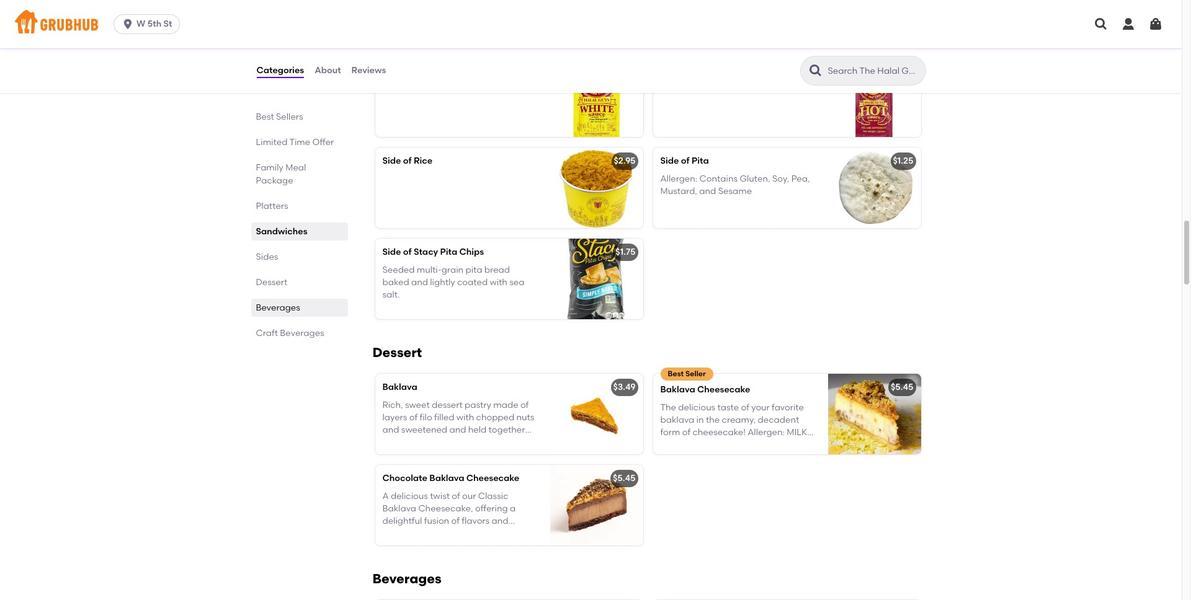 Task type: locate. For each thing, give the bounding box(es) containing it.
1 horizontal spatial baklava
[[430, 474, 465, 484]]

limited
[[256, 137, 288, 148]]

1 horizontal spatial pita
[[692, 156, 709, 167]]

best seller
[[668, 370, 706, 379]]

0 vertical spatial allergen:
[[383, 41, 420, 52]]

svg image inside w 5th st button
[[122, 18, 134, 30]]

1 horizontal spatial cheesecake
[[698, 385, 751, 396]]

svg image
[[1122, 17, 1137, 32], [1149, 17, 1164, 32], [122, 18, 134, 30]]

and down tahini,
[[490, 29, 507, 39]]

baklava cheesecake image
[[828, 374, 921, 455]]

and inside the mediterranean spread made from cooked, mashed chickpeas or other beans, blended with tahini, olive oil, lemon juice, salt, and garlic. allergen: contains sesame
[[490, 29, 507, 39]]

1 horizontal spatial svg image
[[1122, 17, 1137, 32]]

side of stacy pita chips image
[[550, 239, 643, 320]]

1 vertical spatial contains
[[700, 174, 738, 184]]

with down bread
[[490, 277, 508, 288]]

craft
[[256, 328, 278, 339]]

craft beverages
[[256, 328, 324, 339]]

dessert down sides
[[256, 277, 288, 288]]

1 vertical spatial dessert
[[373, 345, 422, 361]]

w
[[137, 19, 146, 29]]

offer
[[313, 137, 334, 148]]

categories button
[[256, 48, 305, 93]]

and inside the "seeded multi-grain pita bread baked and lightly coated with sea salt."
[[412, 277, 428, 288]]

of for pita
[[681, 156, 690, 167]]

2 horizontal spatial and
[[700, 186, 717, 197]]

$5.45
[[891, 383, 914, 393], [613, 474, 636, 484]]

0 horizontal spatial dessert
[[256, 277, 288, 288]]

contains down lemon
[[422, 41, 460, 52]]

0 vertical spatial with
[[475, 16, 492, 27]]

0 horizontal spatial and
[[412, 277, 428, 288]]

sesame down salt,
[[462, 41, 496, 52]]

contains left the gluten,
[[700, 174, 738, 184]]

with
[[475, 16, 492, 27], [490, 277, 508, 288]]

side up 'mustard,'
[[661, 156, 679, 167]]

side for side of stacy pita chips
[[383, 247, 401, 258]]

0 horizontal spatial best
[[256, 112, 274, 122]]

side of pita
[[661, 156, 709, 167]]

1 horizontal spatial allergen:
[[661, 174, 698, 184]]

2 horizontal spatial baklava
[[661, 385, 696, 396]]

rice
[[414, 156, 433, 167]]

bread
[[485, 265, 510, 275]]

pita up grain
[[440, 247, 458, 258]]

with up salt,
[[475, 16, 492, 27]]

0 horizontal spatial baklava
[[383, 383, 418, 393]]

best left seller
[[668, 370, 684, 379]]

blended
[[438, 16, 472, 27]]

package
[[256, 176, 293, 186]]

allergen: down 'oil,'
[[383, 41, 420, 52]]

of
[[403, 156, 412, 167], [681, 156, 690, 167], [403, 247, 412, 258]]

2 horizontal spatial svg image
[[1149, 17, 1164, 32]]

allergen: inside the mediterranean spread made from cooked, mashed chickpeas or other beans, blended with tahini, olive oil, lemon juice, salt, and garlic. allergen: contains sesame
[[383, 41, 420, 52]]

sesame inside the mediterranean spread made from cooked, mashed chickpeas or other beans, blended with tahini, olive oil, lemon juice, salt, and garlic. allergen: contains sesame
[[462, 41, 496, 52]]

0 vertical spatial sesame
[[462, 41, 496, 52]]

best left sellers
[[256, 112, 274, 122]]

of for stacy
[[403, 247, 412, 258]]

0 vertical spatial beverages
[[256, 303, 300, 313]]

side up the seeded
[[383, 247, 401, 258]]

sellers
[[276, 112, 303, 122]]

1 horizontal spatial sesame
[[719, 186, 752, 197]]

soy,
[[773, 174, 790, 184]]

1 horizontal spatial best
[[668, 370, 684, 379]]

side for side of rice
[[383, 156, 401, 167]]

0 horizontal spatial contains
[[422, 41, 460, 52]]

0 horizontal spatial allergen:
[[383, 41, 420, 52]]

0 vertical spatial contains
[[422, 41, 460, 52]]

olive
[[383, 29, 402, 39]]

contains inside allergen: contains gluten, soy, pea, mustard, and sesame
[[700, 174, 738, 184]]

1 vertical spatial beverages
[[280, 328, 324, 339]]

hummus image
[[550, 0, 643, 46]]

1 horizontal spatial contains
[[700, 174, 738, 184]]

1 horizontal spatial dessert
[[373, 345, 422, 361]]

categories
[[257, 65, 304, 76]]

side left rice
[[383, 156, 401, 167]]

0 horizontal spatial svg image
[[122, 18, 134, 30]]

cheesecake
[[698, 385, 751, 396], [467, 474, 520, 484]]

the mediterranean spread made from cooked, mashed chickpeas or other beans, blended with tahini, olive oil, lemon juice, salt, and garlic. allergen: contains sesame button
[[375, 0, 643, 52]]

side of rice
[[383, 156, 433, 167]]

pita up 'mustard,'
[[692, 156, 709, 167]]

chocolate baklava cheesecake
[[383, 474, 520, 484]]

allergen: inside allergen: contains gluten, soy, pea, mustard, and sesame
[[661, 174, 698, 184]]

dessert
[[256, 277, 288, 288], [373, 345, 422, 361]]

white sauce packet to-go image
[[550, 57, 643, 137]]

1 vertical spatial with
[[490, 277, 508, 288]]

baklava for baklava cheesecake
[[661, 385, 696, 396]]

sides
[[256, 252, 278, 263]]

and right 'mustard,'
[[700, 186, 717, 197]]

0 horizontal spatial pita
[[440, 247, 458, 258]]

allergen: up 'mustard,'
[[661, 174, 698, 184]]

$1.75
[[616, 247, 636, 258]]

and for seeded multi-grain pita bread baked and lightly coated with sea salt.
[[412, 277, 428, 288]]

1 vertical spatial sesame
[[719, 186, 752, 197]]

0 vertical spatial and
[[490, 29, 507, 39]]

and
[[490, 29, 507, 39], [700, 186, 717, 197], [412, 277, 428, 288]]

seeded multi-grain pita bread baked and lightly coated with sea salt.
[[383, 265, 525, 301]]

0 horizontal spatial $5.45
[[613, 474, 636, 484]]

beverages
[[256, 303, 300, 313], [280, 328, 324, 339], [373, 572, 442, 587]]

of left stacy at the left
[[403, 247, 412, 258]]

1 vertical spatial pita
[[440, 247, 458, 258]]

baklava
[[383, 383, 418, 393], [661, 385, 696, 396], [430, 474, 465, 484]]

sandwiches
[[256, 227, 308, 237]]

1 horizontal spatial $5.45
[[891, 383, 914, 393]]

dessert down salt.
[[373, 345, 422, 361]]

0 vertical spatial best
[[256, 112, 274, 122]]

meal
[[286, 163, 306, 173]]

1 vertical spatial and
[[700, 186, 717, 197]]

from
[[383, 4, 402, 14]]

sesame down the gluten,
[[719, 186, 752, 197]]

allergen:
[[383, 41, 420, 52], [661, 174, 698, 184]]

0 vertical spatial pita
[[692, 156, 709, 167]]

pita
[[692, 156, 709, 167], [440, 247, 458, 258]]

of left rice
[[403, 156, 412, 167]]

and for allergen: contains gluten, soy, pea, mustard, and sesame
[[700, 186, 717, 197]]

white sauce pouch image
[[828, 0, 921, 46]]

to-
[[470, 65, 484, 75]]

best
[[256, 112, 274, 122], [668, 370, 684, 379]]

2 vertical spatial and
[[412, 277, 428, 288]]

baked
[[383, 277, 409, 288]]

1 horizontal spatial and
[[490, 29, 507, 39]]

1 vertical spatial $5.45
[[613, 474, 636, 484]]

stacy
[[414, 247, 438, 258]]

side
[[383, 156, 401, 167], [661, 156, 679, 167], [383, 247, 401, 258]]

contains
[[422, 41, 460, 52], [700, 174, 738, 184]]

1 vertical spatial allergen:
[[661, 174, 698, 184]]

0 vertical spatial dessert
[[256, 277, 288, 288]]

hot sauce packet to-go image
[[828, 57, 921, 137]]

0 horizontal spatial sesame
[[462, 41, 496, 52]]

5th
[[148, 19, 161, 29]]

side of pita image
[[828, 148, 921, 229]]

of up 'mustard,'
[[681, 156, 690, 167]]

0 horizontal spatial cheesecake
[[467, 474, 520, 484]]

pea,
[[792, 174, 810, 184]]

1 vertical spatial best
[[668, 370, 684, 379]]

best for best sellers
[[256, 112, 274, 122]]

sesame
[[462, 41, 496, 52], [719, 186, 752, 197]]

best for best seller
[[668, 370, 684, 379]]

go
[[484, 65, 496, 75]]

0 vertical spatial $5.45
[[891, 383, 914, 393]]

and down multi-
[[412, 277, 428, 288]]

coated
[[457, 277, 488, 288]]

$2.95
[[614, 156, 636, 167]]

and inside allergen: contains gluten, soy, pea, mustard, and sesame
[[700, 186, 717, 197]]



Task type: describe. For each thing, give the bounding box(es) containing it.
seeded
[[383, 265, 415, 275]]

platters
[[256, 201, 288, 212]]

side of stacy pita chips
[[383, 247, 484, 258]]

of for rice
[[403, 156, 412, 167]]

chickpeas
[[477, 4, 520, 14]]

baklava for baklava
[[383, 383, 418, 393]]

side of rice image
[[550, 148, 643, 229]]

lightly
[[430, 277, 455, 288]]

salt,
[[471, 29, 488, 39]]

baklava cheesecake
[[661, 385, 751, 396]]

reviews button
[[351, 48, 387, 93]]

multi-
[[417, 265, 442, 275]]

cooked,
[[405, 4, 438, 14]]

2 vertical spatial beverages
[[373, 572, 442, 587]]

with inside the "seeded multi-grain pita bread baked and lightly coated with sea salt."
[[490, 277, 508, 288]]

sea
[[510, 277, 525, 288]]

the
[[383, 0, 398, 2]]

grain
[[442, 265, 464, 275]]

$0.50 button
[[653, 57, 921, 137]]

1 vertical spatial cheesecake
[[467, 474, 520, 484]]

best sellers
[[256, 112, 303, 122]]

with inside the mediterranean spread made from cooked, mashed chickpeas or other beans, blended with tahini, olive oil, lemon juice, salt, and garlic. allergen: contains sesame
[[475, 16, 492, 27]]

beans,
[[407, 16, 435, 27]]

pita
[[466, 265, 483, 275]]

chips
[[460, 247, 484, 258]]

0 vertical spatial cheesecake
[[698, 385, 751, 396]]

reviews
[[352, 65, 386, 76]]

contains inside the mediterranean spread made from cooked, mashed chickpeas or other beans, blended with tahini, olive oil, lemon juice, salt, and garlic. allergen: contains sesame
[[422, 41, 460, 52]]

chocolate
[[383, 474, 428, 484]]

sesame inside allergen: contains gluten, soy, pea, mustard, and sesame
[[719, 186, 752, 197]]

garlic.
[[509, 29, 535, 39]]

or
[[522, 4, 531, 14]]

made
[[497, 0, 522, 2]]

baklava image
[[550, 374, 643, 455]]

about button
[[314, 48, 342, 93]]

$0.50
[[891, 65, 914, 75]]

sauce
[[410, 65, 437, 75]]

svg image
[[1094, 17, 1109, 32]]

mashed
[[440, 4, 475, 14]]

family
[[256, 163, 284, 173]]

gluten,
[[740, 174, 771, 184]]

Search The Halal Guys search field
[[827, 65, 922, 77]]

oil,
[[404, 29, 416, 39]]

family meal package
[[256, 163, 306, 186]]

white sauce packet to-go
[[383, 65, 496, 75]]

white
[[383, 65, 408, 75]]

seller
[[686, 370, 706, 379]]

lemon
[[418, 29, 444, 39]]

allergen: contains gluten, soy, pea, mustard, and sesame
[[661, 174, 810, 197]]

$3.49
[[614, 383, 636, 393]]

$1.25
[[894, 156, 914, 167]]

mustard,
[[661, 186, 698, 197]]

w 5th st button
[[114, 14, 185, 34]]

search icon image
[[809, 63, 823, 78]]

spread
[[465, 0, 495, 2]]

time
[[290, 137, 310, 148]]

white sauce packet to-go button
[[375, 57, 643, 137]]

about
[[315, 65, 341, 76]]

juice,
[[446, 29, 468, 39]]

tahini,
[[494, 16, 520, 27]]

side for side of pita
[[661, 156, 679, 167]]

st
[[164, 19, 172, 29]]

main navigation navigation
[[0, 0, 1183, 48]]

limited time offer
[[256, 137, 334, 148]]

salt.
[[383, 290, 400, 301]]

the mediterranean spread made from cooked, mashed chickpeas or other beans, blended with tahini, olive oil, lemon juice, salt, and garlic. allergen: contains sesame
[[383, 0, 535, 52]]

mediterranean
[[401, 0, 463, 2]]

w 5th st
[[137, 19, 172, 29]]

packet
[[439, 65, 469, 75]]

chocolate baklava cheesecake image
[[550, 466, 643, 546]]

other
[[383, 16, 405, 27]]



Task type: vqa. For each thing, say whether or not it's contained in the screenshot.
From at the left top
yes



